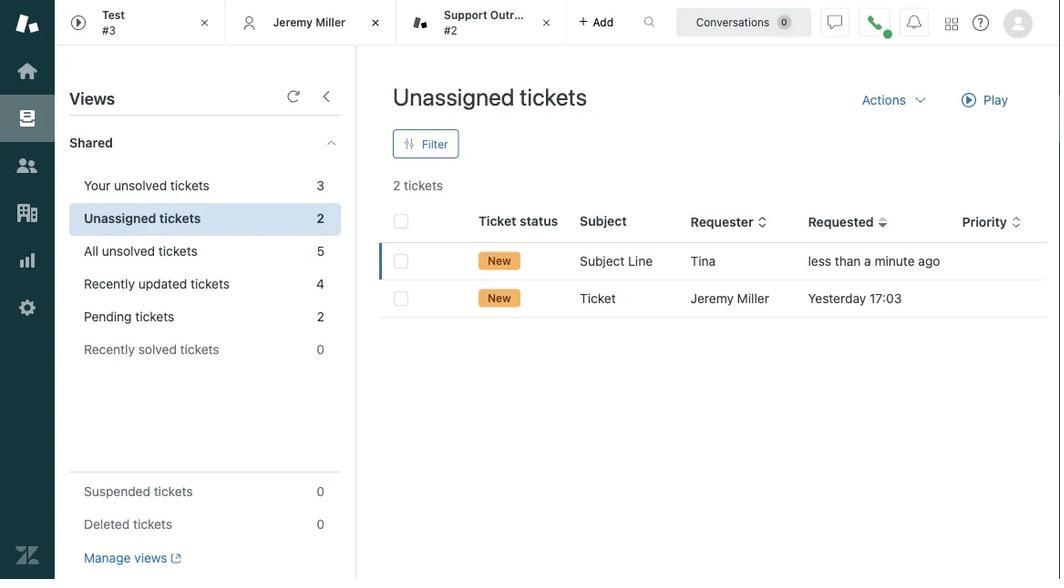 Task type: vqa. For each thing, say whether or not it's contained in the screenshot.


Task type: describe. For each thing, give the bounding box(es) containing it.
deleted
[[84, 518, 130, 533]]

recently for recently updated tickets
[[84, 277, 135, 292]]

updated
[[138, 277, 187, 292]]

conversations
[[696, 16, 770, 29]]

support
[[444, 9, 488, 22]]

requester
[[691, 215, 754, 230]]

add
[[593, 16, 614, 29]]

2 new from the top
[[488, 292, 512, 305]]

collapse views pane image
[[319, 89, 334, 104]]

tickets up deleted tickets
[[154, 485, 193, 500]]

pending
[[84, 310, 132, 325]]

4
[[317, 277, 325, 292]]

get help image
[[973, 15, 989, 31]]

suspended
[[84, 485, 150, 500]]

tickets up the views
[[133, 518, 172, 533]]

recently for recently solved tickets
[[84, 342, 135, 357]]

tickets right updated
[[191, 277, 230, 292]]

17:03
[[870, 291, 902, 306]]

shared
[[69, 135, 113, 150]]

test #3
[[102, 9, 125, 36]]

line
[[628, 254, 653, 269]]

views image
[[16, 107, 39, 130]]

0 for recently solved tickets
[[317, 342, 325, 357]]

manage
[[84, 551, 131, 566]]

ticket status
[[479, 214, 558, 229]]

ago
[[919, 254, 941, 269]]

pending tickets
[[84, 310, 174, 325]]

zendesk image
[[16, 544, 39, 568]]

recently updated tickets
[[84, 277, 230, 292]]

row containing ticket
[[379, 280, 1047, 318]]

subject for subject
[[580, 214, 627, 229]]

tickets down shared dropdown button
[[170, 178, 210, 193]]

jeremy inside tab
[[273, 16, 313, 29]]

5
[[317, 244, 325, 259]]

play button
[[947, 82, 1024, 119]]

jeremy miller tab
[[226, 0, 397, 46]]

(opens in a new tab) image
[[167, 554, 181, 565]]

conversations button
[[677, 8, 812, 37]]

0 horizontal spatial unassigned
[[84, 211, 156, 226]]

zendesk support image
[[16, 12, 39, 36]]

get started image
[[16, 59, 39, 83]]

reporting image
[[16, 249, 39, 273]]

tickets up updated
[[159, 244, 198, 259]]

actions button
[[848, 82, 943, 119]]

tickets right solved
[[180, 342, 219, 357]]

views
[[69, 88, 115, 108]]

filter button
[[393, 129, 459, 159]]

requested
[[808, 215, 874, 230]]

close image inside jeremy miller tab
[[367, 14, 385, 32]]

subject line link
[[580, 253, 653, 271]]

close image for test
[[196, 14, 214, 32]]

filter
[[422, 138, 448, 150]]

recently solved tickets
[[84, 342, 219, 357]]

2 tickets
[[393, 178, 443, 193]]

your unsolved tickets
[[84, 178, 210, 193]]

row containing subject line
[[379, 243, 1047, 280]]

subject for subject line
[[580, 254, 625, 269]]

tina
[[691, 254, 716, 269]]

0 vertical spatial 2
[[393, 178, 401, 193]]

manage views
[[84, 551, 167, 566]]

priority button
[[963, 214, 1022, 231]]

suspended tickets
[[84, 485, 193, 500]]

manage views link
[[84, 551, 181, 567]]

tabs tab list
[[55, 0, 625, 46]]

tab containing support outreach
[[397, 0, 568, 46]]

your
[[84, 178, 111, 193]]

views
[[134, 551, 167, 566]]



Task type: locate. For each thing, give the bounding box(es) containing it.
outreach
[[490, 9, 540, 22]]

row
[[379, 243, 1047, 280], [379, 280, 1047, 318]]

2 horizontal spatial close image
[[538, 14, 556, 32]]

0 horizontal spatial jeremy
[[273, 16, 313, 29]]

jeremy miller
[[273, 16, 346, 29], [691, 291, 770, 306]]

2 vertical spatial 2
[[317, 310, 325, 325]]

0 vertical spatial new
[[488, 255, 512, 267]]

tickets down recently updated tickets
[[135, 310, 174, 325]]

2
[[393, 178, 401, 193], [317, 211, 325, 226], [317, 310, 325, 325]]

unassigned tickets up filter
[[393, 83, 587, 110]]

ticket inside row
[[580, 291, 616, 306]]

test
[[102, 9, 125, 22]]

1 tab from the left
[[55, 0, 226, 46]]

button displays agent's chat status as invisible. image
[[828, 15, 843, 30]]

0 horizontal spatial ticket
[[479, 214, 517, 229]]

support outreach #2
[[444, 9, 540, 36]]

organizations image
[[16, 202, 39, 225]]

add button
[[568, 0, 625, 45]]

less
[[808, 254, 832, 269]]

1 horizontal spatial tab
[[397, 0, 568, 46]]

1 vertical spatial unassigned tickets
[[84, 211, 201, 226]]

requested button
[[808, 214, 889, 231]]

unassigned tickets up all unsolved tickets
[[84, 211, 201, 226]]

1 row from the top
[[379, 243, 1047, 280]]

status
[[520, 214, 558, 229]]

a
[[865, 254, 872, 269]]

all unsolved tickets
[[84, 244, 198, 259]]

shared button
[[55, 116, 307, 171]]

unsolved for your
[[114, 178, 167, 193]]

requester button
[[691, 214, 768, 231]]

solved
[[138, 342, 177, 357]]

yesterday
[[808, 291, 867, 306]]

2 down 4
[[317, 310, 325, 325]]

0 horizontal spatial unassigned tickets
[[84, 211, 201, 226]]

#3
[[102, 24, 116, 36]]

2 down 3
[[317, 211, 325, 226]]

0 horizontal spatial miller
[[316, 16, 346, 29]]

tickets down the 'filter' button
[[404, 178, 443, 193]]

2 close image from the left
[[367, 14, 385, 32]]

0 vertical spatial miller
[[316, 16, 346, 29]]

0 vertical spatial ticket
[[479, 214, 517, 229]]

1 horizontal spatial miller
[[737, 291, 770, 306]]

1 recently from the top
[[84, 277, 135, 292]]

#2
[[444, 24, 458, 36]]

than
[[835, 254, 861, 269]]

1 horizontal spatial jeremy
[[691, 291, 734, 306]]

2 vertical spatial 0
[[317, 518, 325, 533]]

miller up collapse views pane icon
[[316, 16, 346, 29]]

0 vertical spatial unassigned
[[393, 83, 515, 110]]

notifications image
[[907, 15, 922, 30]]

unassigned up filter
[[393, 83, 515, 110]]

unsolved
[[114, 178, 167, 193], [102, 244, 155, 259]]

close image for support
[[538, 14, 556, 32]]

1 vertical spatial unassigned
[[84, 211, 156, 226]]

ticket for ticket status
[[479, 214, 517, 229]]

all
[[84, 244, 99, 259]]

minute
[[875, 254, 915, 269]]

1 subject from the top
[[580, 214, 627, 229]]

zendesk products image
[[946, 18, 958, 31]]

priority
[[963, 215, 1008, 230]]

jeremy up refresh views pane icon
[[273, 16, 313, 29]]

shared heading
[[55, 116, 356, 171]]

less than a minute ago
[[808, 254, 941, 269]]

miller down requester button
[[737, 291, 770, 306]]

1 0 from the top
[[317, 342, 325, 357]]

tab containing test
[[55, 0, 226, 46]]

customers image
[[16, 154, 39, 178]]

unsolved right all
[[102, 244, 155, 259]]

tickets
[[520, 83, 587, 110], [170, 178, 210, 193], [404, 178, 443, 193], [160, 211, 201, 226], [159, 244, 198, 259], [191, 277, 230, 292], [135, 310, 174, 325], [180, 342, 219, 357], [154, 485, 193, 500], [133, 518, 172, 533]]

recently up pending
[[84, 277, 135, 292]]

1 close image from the left
[[196, 14, 214, 32]]

0 vertical spatial unsolved
[[114, 178, 167, 193]]

1 horizontal spatial unassigned tickets
[[393, 83, 587, 110]]

0
[[317, 342, 325, 357], [317, 485, 325, 500], [317, 518, 325, 533]]

0 vertical spatial recently
[[84, 277, 135, 292]]

2 row from the top
[[379, 280, 1047, 318]]

recently down pending
[[84, 342, 135, 357]]

1 horizontal spatial ticket
[[580, 291, 616, 306]]

3 close image from the left
[[538, 14, 556, 32]]

jeremy
[[273, 16, 313, 29], [691, 291, 734, 306]]

subject up ticket link
[[580, 254, 625, 269]]

1 horizontal spatial unassigned
[[393, 83, 515, 110]]

2 tab from the left
[[397, 0, 568, 46]]

0 horizontal spatial jeremy miller
[[273, 16, 346, 29]]

close image right test #3
[[196, 14, 214, 32]]

2 recently from the top
[[84, 342, 135, 357]]

ticket
[[479, 214, 517, 229], [580, 291, 616, 306]]

new
[[488, 255, 512, 267], [488, 292, 512, 305]]

1 horizontal spatial jeremy miller
[[691, 291, 770, 306]]

jeremy miller inside tab
[[273, 16, 346, 29]]

jeremy down tina
[[691, 291, 734, 306]]

ticket for ticket
[[580, 291, 616, 306]]

tickets down your unsolved tickets
[[160, 211, 201, 226]]

0 horizontal spatial close image
[[196, 14, 214, 32]]

subject inside row
[[580, 254, 625, 269]]

admin image
[[16, 296, 39, 320]]

unassigned tickets
[[393, 83, 587, 110], [84, 211, 201, 226]]

main element
[[0, 0, 55, 580]]

ticket link
[[580, 290, 616, 308]]

refresh views pane image
[[286, 89, 301, 104]]

2 for pending tickets
[[317, 310, 325, 325]]

ticket down subject line link
[[580, 291, 616, 306]]

subject up 'subject line'
[[580, 214, 627, 229]]

1 vertical spatial new
[[488, 292, 512, 305]]

miller
[[316, 16, 346, 29], [737, 291, 770, 306]]

1 vertical spatial jeremy miller
[[691, 291, 770, 306]]

recently
[[84, 277, 135, 292], [84, 342, 135, 357]]

subject
[[580, 214, 627, 229], [580, 254, 625, 269]]

subject line
[[580, 254, 653, 269]]

2 for unassigned tickets
[[317, 211, 325, 226]]

1 vertical spatial 0
[[317, 485, 325, 500]]

jeremy miller down tina
[[691, 291, 770, 306]]

0 vertical spatial jeremy miller
[[273, 16, 346, 29]]

row down tina
[[379, 280, 1047, 318]]

0 vertical spatial unassigned tickets
[[393, 83, 587, 110]]

tab
[[55, 0, 226, 46], [397, 0, 568, 46]]

jeremy miller inside row
[[691, 291, 770, 306]]

1 vertical spatial unsolved
[[102, 244, 155, 259]]

unsolved right your
[[114, 178, 167, 193]]

2 subject from the top
[[580, 254, 625, 269]]

row down requester
[[379, 243, 1047, 280]]

3 0 from the top
[[317, 518, 325, 533]]

jeremy miller up refresh views pane icon
[[273, 16, 346, 29]]

unsolved for all
[[102, 244, 155, 259]]

ticket left the status
[[479, 214, 517, 229]]

1 vertical spatial miller
[[737, 291, 770, 306]]

1 vertical spatial 2
[[317, 211, 325, 226]]

unassigned
[[393, 83, 515, 110], [84, 211, 156, 226]]

play
[[984, 93, 1009, 108]]

actions
[[862, 93, 906, 108]]

close image left add popup button
[[538, 14, 556, 32]]

3
[[317, 178, 325, 193]]

1 new from the top
[[488, 255, 512, 267]]

0 for deleted tickets
[[317, 518, 325, 533]]

miller inside jeremy miller tab
[[316, 16, 346, 29]]

0 for suspended tickets
[[317, 485, 325, 500]]

1 vertical spatial jeremy
[[691, 291, 734, 306]]

1 horizontal spatial close image
[[367, 14, 385, 32]]

2 down the 'filter' button
[[393, 178, 401, 193]]

0 horizontal spatial tab
[[55, 0, 226, 46]]

2 0 from the top
[[317, 485, 325, 500]]

deleted tickets
[[84, 518, 172, 533]]

yesterday 17:03
[[808, 291, 902, 306]]

1 vertical spatial recently
[[84, 342, 135, 357]]

1 vertical spatial subject
[[580, 254, 625, 269]]

1 vertical spatial ticket
[[580, 291, 616, 306]]

unassigned up all unsolved tickets
[[84, 211, 156, 226]]

close image
[[196, 14, 214, 32], [367, 14, 385, 32], [538, 14, 556, 32]]

0 vertical spatial subject
[[580, 214, 627, 229]]

tickets down add popup button
[[520, 83, 587, 110]]

0 vertical spatial 0
[[317, 342, 325, 357]]

close image left "#2"
[[367, 14, 385, 32]]

0 vertical spatial jeremy
[[273, 16, 313, 29]]



